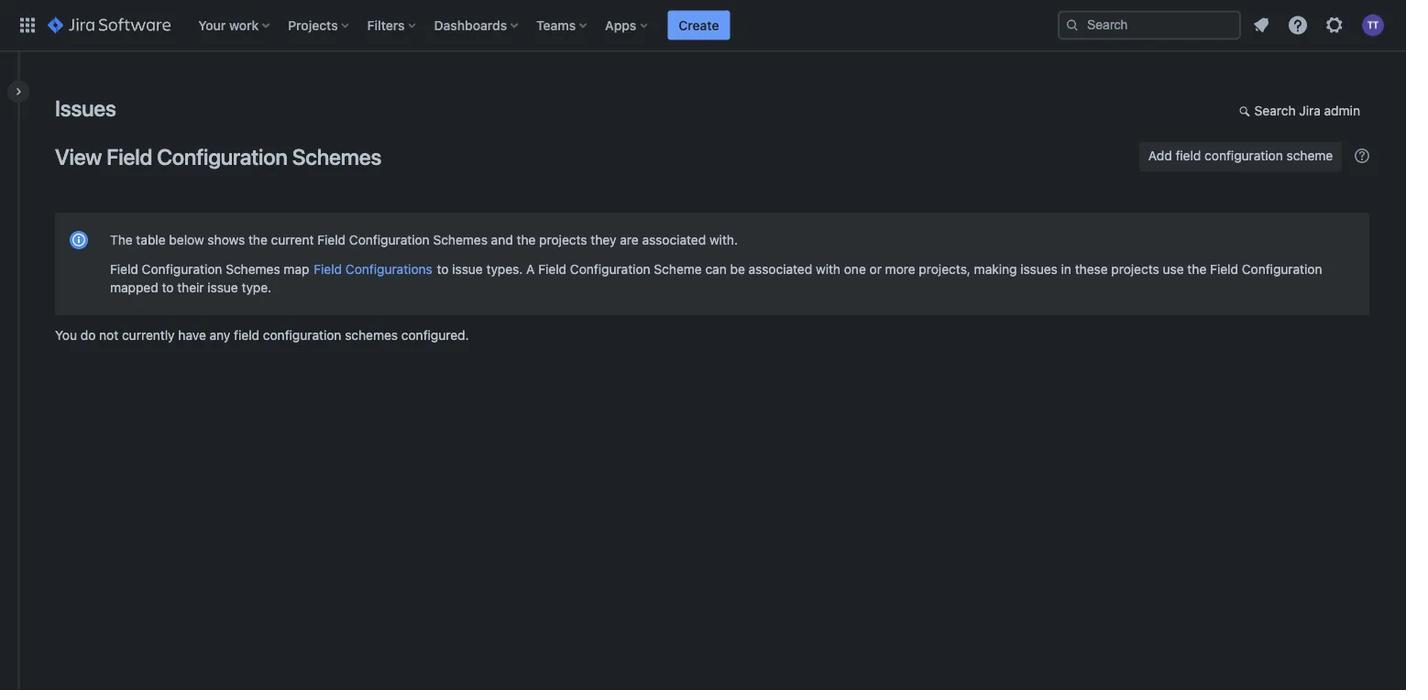 Task type: vqa. For each thing, say whether or not it's contained in the screenshot.
Dashboards dropdown button on the left top of the page
yes



Task type: locate. For each thing, give the bounding box(es) containing it.
field configurations link
[[313, 261, 434, 278]]

teams
[[537, 17, 576, 33]]

field right any
[[234, 328, 260, 343]]

jira software image
[[48, 14, 171, 36], [48, 14, 171, 36]]

notifications image
[[1251, 14, 1273, 36]]

apps
[[606, 17, 637, 33]]

the
[[249, 233, 268, 248], [517, 233, 536, 248], [1188, 262, 1207, 277]]

0 horizontal spatial issue
[[208, 280, 238, 295]]

projects
[[288, 17, 338, 33]]

types.
[[487, 262, 523, 277]]

associated up scheme
[[643, 233, 706, 248]]

these
[[1076, 262, 1109, 277]]

0 horizontal spatial to
[[162, 280, 174, 295]]

search jira admin link
[[1231, 97, 1370, 127]]

1 vertical spatial field
[[234, 328, 260, 343]]

1 horizontal spatial associated
[[749, 262, 813, 277]]

to left the their
[[162, 280, 174, 295]]

do
[[81, 328, 96, 343]]

1 horizontal spatial the
[[517, 233, 536, 248]]

field right the use
[[1211, 262, 1239, 277]]

the right and
[[517, 233, 536, 248]]

below
[[169, 233, 204, 248]]

to issue types. a field configuration scheme can be associated with one or more projects, making issues in these projects use the field configuration mapped to their issue type.
[[110, 262, 1323, 295]]

1 horizontal spatial field
[[1176, 148, 1202, 163]]

0 vertical spatial projects
[[539, 233, 588, 248]]

issue right the their
[[208, 280, 238, 295]]

issues
[[1021, 262, 1058, 277]]

1 vertical spatial associated
[[749, 262, 813, 277]]

0 vertical spatial issue
[[453, 262, 483, 277]]

scheme
[[654, 262, 702, 277]]

associated
[[643, 233, 706, 248], [749, 262, 813, 277]]

you
[[55, 328, 77, 343]]

1 vertical spatial configuration
[[263, 328, 342, 343]]

the right 'shows'
[[249, 233, 268, 248]]

the inside to issue types. a field configuration scheme can be associated with one or more projects, making issues in these projects use the field configuration mapped to their issue type.
[[1188, 262, 1207, 277]]

1 vertical spatial to
[[162, 280, 174, 295]]

field right the "view"
[[107, 144, 152, 170]]

work
[[229, 17, 259, 33]]

one
[[845, 262, 867, 277]]

configuration down 'small' image
[[1205, 148, 1284, 163]]

small image
[[1240, 104, 1254, 118]]

admin
[[1325, 103, 1361, 118]]

add field configuration scheme
[[1149, 148, 1334, 163]]

primary element
[[11, 0, 1058, 51]]

create
[[679, 17, 720, 33]]

the right the use
[[1188, 262, 1207, 277]]

can
[[706, 262, 727, 277]]

current
[[271, 233, 314, 248]]

have
[[178, 328, 206, 343]]

1 horizontal spatial configuration
[[1205, 148, 1284, 163]]

field right a
[[539, 262, 567, 277]]

2 horizontal spatial the
[[1188, 262, 1207, 277]]

search image
[[1066, 18, 1080, 33]]

filters button
[[362, 11, 423, 40]]

their
[[177, 280, 204, 295]]

the
[[110, 233, 133, 248]]

configuration
[[1205, 148, 1284, 163], [263, 328, 342, 343]]

0 horizontal spatial schemes
[[226, 262, 280, 277]]

projects button
[[283, 11, 356, 40]]

field right current
[[318, 233, 346, 248]]

projects
[[539, 233, 588, 248], [1112, 262, 1160, 277]]

0 vertical spatial field
[[1176, 148, 1202, 163]]

issue
[[453, 262, 483, 277], [208, 280, 238, 295]]

configurations
[[346, 262, 433, 277]]

configuration
[[157, 144, 288, 170], [349, 233, 430, 248], [142, 262, 222, 277], [570, 262, 651, 277], [1243, 262, 1323, 277]]

view field configuration schemes
[[55, 144, 382, 170]]

schemes
[[292, 144, 382, 170], [433, 233, 488, 248], [226, 262, 280, 277]]

your profile and settings image
[[1363, 14, 1385, 36]]

1 horizontal spatial issue
[[453, 262, 483, 277]]

banner
[[0, 0, 1407, 51]]

0 vertical spatial schemes
[[292, 144, 382, 170]]

projects left the use
[[1112, 262, 1160, 277]]

banner containing your work
[[0, 0, 1407, 51]]

2 horizontal spatial schemes
[[433, 233, 488, 248]]

sidebar navigation image
[[0, 73, 40, 110]]

1 horizontal spatial projects
[[1112, 262, 1160, 277]]

map
[[284, 262, 309, 277]]

1 vertical spatial schemes
[[433, 233, 488, 248]]

associated inside to issue types. a field configuration scheme can be associated with one or more projects, making issues in these projects use the field configuration mapped to their issue type.
[[749, 262, 813, 277]]

0 vertical spatial configuration
[[1205, 148, 1284, 163]]

field
[[1176, 148, 1202, 163], [234, 328, 260, 343]]

settings image
[[1324, 14, 1346, 36]]

field right the map
[[314, 262, 342, 277]]

1 horizontal spatial schemes
[[292, 144, 382, 170]]

field
[[107, 144, 152, 170], [318, 233, 346, 248], [110, 262, 138, 277], [314, 262, 342, 277], [539, 262, 567, 277], [1211, 262, 1239, 277]]

projects left they
[[539, 233, 588, 248]]

table
[[136, 233, 166, 248]]

1 vertical spatial projects
[[1112, 262, 1160, 277]]

making
[[975, 262, 1018, 277]]

to
[[437, 262, 449, 277], [162, 280, 174, 295]]

associated right "be"
[[749, 262, 813, 277]]

0 horizontal spatial associated
[[643, 233, 706, 248]]

with.
[[710, 233, 738, 248]]

field right add
[[1176, 148, 1202, 163]]

0 vertical spatial to
[[437, 262, 449, 277]]

the table below shows the current field configuration schemes and the projects they are associated with.
[[110, 233, 738, 248]]

configuration down type.
[[263, 328, 342, 343]]

0 horizontal spatial configuration
[[263, 328, 342, 343]]

mapped
[[110, 280, 158, 295]]

your
[[198, 17, 226, 33]]

configured.
[[402, 328, 469, 343]]

issue left types. at the top
[[453, 262, 483, 277]]

to down "the table below shows the current field configuration schemes and the projects they are associated with."
[[437, 262, 449, 277]]

field inside add field configuration scheme link
[[1176, 148, 1202, 163]]

1 vertical spatial issue
[[208, 280, 238, 295]]



Task type: describe. For each thing, give the bounding box(es) containing it.
currently
[[122, 328, 175, 343]]

any
[[210, 328, 231, 343]]

Search field
[[1058, 11, 1242, 40]]

filters
[[367, 17, 405, 33]]

add
[[1149, 148, 1173, 163]]

be
[[731, 262, 746, 277]]

dashboards button
[[429, 11, 526, 40]]

in
[[1062, 262, 1072, 277]]

1 horizontal spatial to
[[437, 262, 449, 277]]

more
[[886, 262, 916, 277]]

0 horizontal spatial projects
[[539, 233, 588, 248]]

0 horizontal spatial the
[[249, 233, 268, 248]]

your work
[[198, 17, 259, 33]]

view
[[55, 144, 102, 170]]

field up mapped
[[110, 262, 138, 277]]

apps button
[[600, 11, 655, 40]]

projects,
[[919, 262, 971, 277]]

add field configuration scheme link
[[1140, 142, 1343, 172]]

search
[[1255, 103, 1297, 118]]

0 horizontal spatial field
[[234, 328, 260, 343]]

appswitcher icon image
[[17, 14, 39, 36]]

your work button
[[193, 11, 277, 40]]

0 vertical spatial associated
[[643, 233, 706, 248]]

with
[[816, 262, 841, 277]]

issues
[[55, 95, 116, 121]]

type.
[[242, 280, 272, 295]]

are
[[620, 233, 639, 248]]

they
[[591, 233, 617, 248]]

projects inside to issue types. a field configuration scheme can be associated with one or more projects, making issues in these projects use the field configuration mapped to their issue type.
[[1112, 262, 1160, 277]]

scheme
[[1287, 148, 1334, 163]]

and
[[491, 233, 513, 248]]

jira
[[1300, 103, 1322, 118]]

not
[[99, 328, 119, 343]]

use
[[1164, 262, 1185, 277]]

a
[[527, 262, 535, 277]]

dashboards
[[434, 17, 507, 33]]

2 vertical spatial schemes
[[226, 262, 280, 277]]

you do not currently have any field configuration schemes configured.
[[55, 328, 469, 343]]

search jira admin
[[1255, 103, 1361, 118]]

help image
[[1288, 14, 1310, 36]]

or
[[870, 262, 882, 277]]

shows
[[208, 233, 245, 248]]

create button
[[668, 11, 731, 40]]

teams button
[[531, 11, 595, 40]]

schemes
[[345, 328, 398, 343]]

field configuration schemes map field configurations
[[110, 262, 433, 277]]



